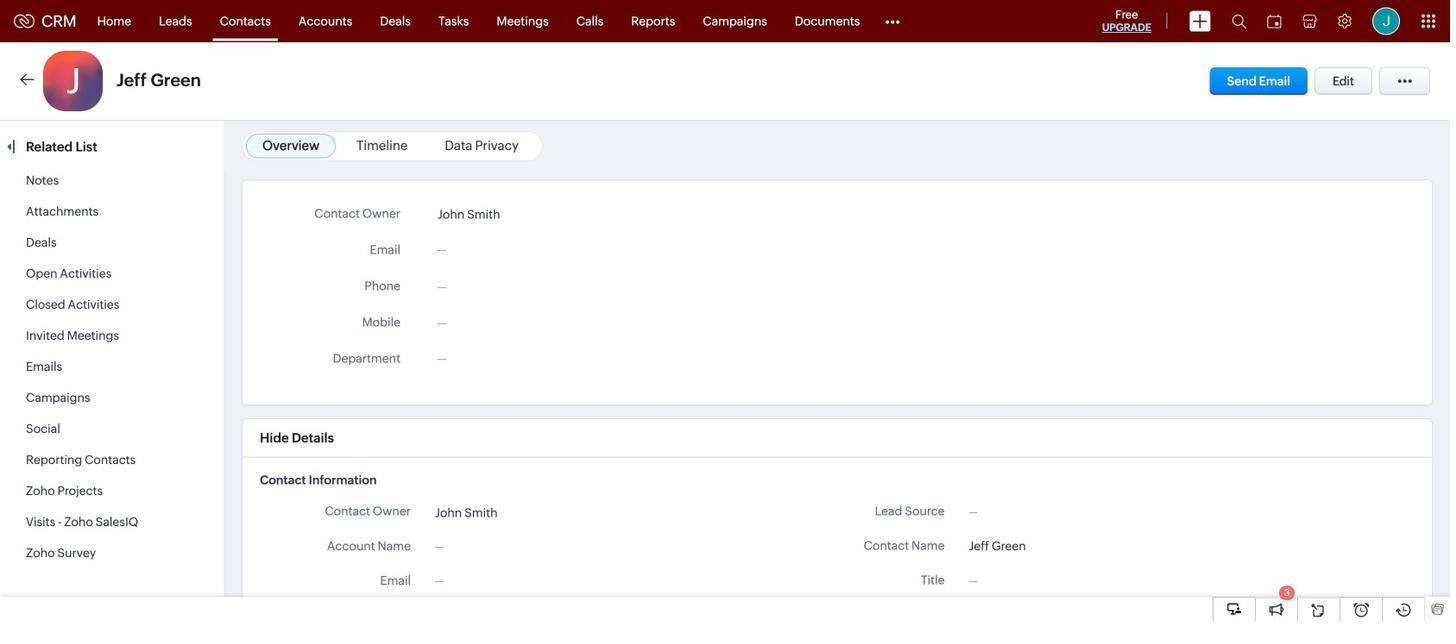 Task type: locate. For each thing, give the bounding box(es) containing it.
Other Modules field
[[874, 7, 911, 35]]

calendar image
[[1268, 14, 1282, 28]]

logo image
[[14, 14, 35, 28]]

profile image
[[1373, 7, 1401, 35]]

search element
[[1222, 0, 1257, 42]]

search image
[[1232, 14, 1247, 28]]

profile element
[[1363, 0, 1411, 42]]



Task type: describe. For each thing, give the bounding box(es) containing it.
create menu image
[[1190, 11, 1211, 32]]

create menu element
[[1180, 0, 1222, 42]]



Task type: vqa. For each thing, say whether or not it's contained in the screenshot.
Deals associated with Deals
no



